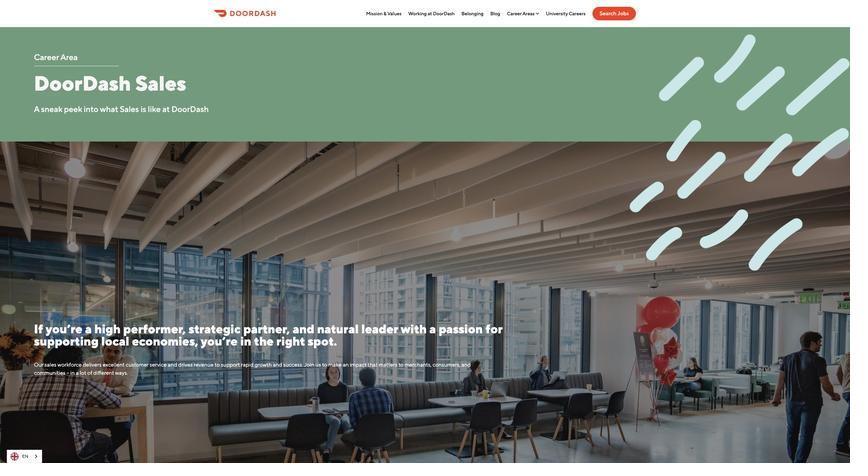 Task type: locate. For each thing, give the bounding box(es) containing it.
doordash
[[433, 11, 455, 16], [34, 71, 131, 95], [172, 104, 209, 114]]

partner,
[[243, 322, 290, 336]]

blog link
[[491, 11, 500, 16]]

0 vertical spatial career
[[507, 11, 522, 16]]

us
[[316, 361, 321, 368]]

1 vertical spatial in
[[70, 370, 75, 376]]

areas
[[523, 11, 535, 16]]

en
[[22, 454, 28, 459]]

at right working
[[428, 11, 432, 16]]

careers
[[569, 11, 586, 16]]

growth
[[255, 361, 272, 368]]

1 vertical spatial career
[[34, 52, 59, 62]]

0 vertical spatial in
[[240, 334, 251, 348]]

1 horizontal spatial doordash
[[172, 104, 209, 114]]

sales
[[45, 361, 56, 368]]

1 vertical spatial doordash
[[34, 71, 131, 95]]

peek
[[64, 104, 82, 114]]

mission
[[366, 11, 383, 16]]

you're
[[46, 322, 82, 336], [201, 334, 238, 348]]

a
[[85, 322, 92, 336], [430, 322, 436, 336], [76, 370, 79, 376]]

rapid
[[241, 361, 254, 368]]

0 vertical spatial at
[[428, 11, 432, 16]]

1 horizontal spatial in
[[240, 334, 251, 348]]

lot
[[80, 370, 86, 376]]

with
[[401, 322, 427, 336]]

1 vertical spatial at
[[162, 104, 170, 114]]

mission & values
[[366, 11, 402, 16]]

2 horizontal spatial to
[[399, 361, 404, 368]]

jobs
[[617, 10, 629, 17]]

like
[[148, 104, 161, 114]]

working
[[408, 11, 427, 16]]

impact
[[350, 361, 367, 368]]

at right 'like'
[[162, 104, 170, 114]]

university careers
[[546, 11, 586, 16]]

to left the support
[[215, 361, 220, 368]]

sales left the is
[[120, 104, 139, 114]]

0 horizontal spatial career
[[34, 52, 59, 62]]

spot.
[[308, 334, 337, 348]]

career for career area
[[34, 52, 59, 62]]

in left the
[[240, 334, 251, 348]]

mission & values link
[[366, 11, 402, 16]]

2 horizontal spatial doordash
[[433, 11, 455, 16]]

career
[[507, 11, 522, 16], [34, 52, 59, 62]]

career left 'area'
[[34, 52, 59, 62]]

supporting
[[34, 334, 99, 348]]

to
[[215, 361, 220, 368], [322, 361, 327, 368], [399, 361, 404, 368]]

if you're a high performer, strategic partner, and natural leader with a passion for supporting local economies, you're in the right spot.
[[34, 322, 503, 348]]

what
[[100, 104, 118, 114]]

in right –
[[70, 370, 75, 376]]

0 vertical spatial doordash
[[433, 11, 455, 16]]

make
[[328, 361, 342, 368]]

at
[[428, 11, 432, 16], [162, 104, 170, 114]]

right
[[276, 334, 305, 348]]

passion
[[439, 322, 483, 336]]

0 horizontal spatial to
[[215, 361, 220, 368]]

support
[[221, 361, 240, 368]]

you're up the support
[[201, 334, 238, 348]]

you're right "if"
[[46, 322, 82, 336]]

0 horizontal spatial a
[[76, 370, 79, 376]]

1 to from the left
[[215, 361, 220, 368]]

2 vertical spatial doordash
[[172, 104, 209, 114]]

and inside if you're a high performer, strategic partner, and natural leader with a passion for supporting local economies, you're in the right spot.
[[293, 322, 315, 336]]

0 horizontal spatial you're
[[46, 322, 82, 336]]

home image
[[214, 10, 276, 17]]

1 horizontal spatial career
[[507, 11, 522, 16]]

a right with
[[430, 322, 436, 336]]

career left areas
[[507, 11, 522, 16]]

drives
[[178, 361, 193, 368]]

and
[[293, 322, 315, 336], [168, 361, 177, 368], [273, 361, 282, 368], [462, 361, 471, 368]]

1 horizontal spatial to
[[322, 361, 327, 368]]

to right the matters
[[399, 361, 404, 368]]

career for career areas 
[[507, 11, 522, 16]]

list
[[366, 7, 586, 20]]

if
[[34, 322, 43, 336]]

0 horizontal spatial doordash
[[34, 71, 131, 95]]

a left lot
[[76, 370, 79, 376]]

1 vertical spatial sales
[[120, 104, 139, 114]]

0 horizontal spatial at
[[162, 104, 170, 114]]

2 horizontal spatial a
[[430, 322, 436, 336]]

Language field
[[7, 450, 42, 463]]

blog
[[491, 11, 500, 16]]

sales up 'like'
[[135, 71, 186, 95]]

performer,
[[123, 322, 186, 336]]

doordash sales
[[34, 71, 186, 95]]

1 horizontal spatial you're
[[201, 334, 238, 348]]

in inside if you're a high performer, strategic partner, and natural leader with a passion for supporting local economies, you're in the right spot.
[[240, 334, 251, 348]]

0 horizontal spatial in
[[70, 370, 75, 376]]

delivers
[[83, 361, 102, 368]]

university
[[546, 11, 568, 16]]

in
[[240, 334, 251, 348], [70, 370, 75, 376]]

a left "high"
[[85, 322, 92, 336]]

sales
[[135, 71, 186, 95], [120, 104, 139, 114]]

1 horizontal spatial at
[[428, 11, 432, 16]]

career areas 
[[507, 11, 539, 16]]

to right us
[[322, 361, 327, 368]]



Task type: vqa. For each thing, say whether or not it's contained in the screenshot.
right doordash
yes



Task type: describe. For each thing, give the bounding box(es) containing it.
values
[[388, 11, 402, 16]]

0 vertical spatial sales
[[135, 71, 186, 95]]

en link
[[7, 450, 42, 463]]

is
[[141, 104, 146, 114]]

join
[[304, 361, 314, 368]]

communities
[[34, 370, 65, 376]]

our sales workforce delivers excellent customer service and drives revenue to support rapid growth and success. join us to make an impact that matters to merchants, consumers, and communities – in a lot of different ways.
[[34, 361, 471, 376]]

1 horizontal spatial a
[[85, 322, 92, 336]]

sneak
[[41, 104, 62, 114]]

that
[[368, 361, 378, 368]]

area
[[60, 52, 78, 62]]

of
[[87, 370, 92, 376]]

revenue
[[194, 361, 214, 368]]

search
[[600, 10, 617, 17]]

search jobs link
[[593, 7, 636, 20]]

a inside our sales workforce delivers excellent customer service and drives revenue to support rapid growth and success. join us to make an impact that matters to merchants, consumers, and communities – in a lot of different ways.
[[76, 370, 79, 376]]

search jobs
[[600, 10, 629, 17]]

service
[[150, 361, 167, 368]]

leader
[[361, 322, 398, 336]]

consumers,
[[433, 361, 461, 368]]


[[536, 11, 539, 16]]

3 to from the left
[[399, 361, 404, 368]]

2 to from the left
[[322, 361, 327, 368]]

belonging
[[462, 11, 484, 16]]

in inside our sales workforce delivers excellent customer service and drives revenue to support rapid growth and success. join us to make an impact that matters to merchants, consumers, and communities – in a lot of different ways.
[[70, 370, 75, 376]]

workforce
[[57, 361, 82, 368]]

natural
[[317, 322, 359, 336]]

local
[[101, 334, 129, 348]]

&
[[384, 11, 387, 16]]

the
[[254, 334, 274, 348]]

working at doordash
[[408, 11, 455, 16]]

ways.
[[115, 370, 128, 376]]

career area
[[34, 52, 78, 62]]

at inside list
[[428, 11, 432, 16]]

university careers link
[[546, 11, 586, 16]]

high
[[94, 322, 121, 336]]

working at doordash link
[[408, 11, 455, 16]]

into
[[84, 104, 98, 114]]

matters
[[379, 361, 397, 368]]

strategic
[[189, 322, 241, 336]]

excellent
[[103, 361, 125, 368]]

different
[[93, 370, 114, 376]]

success.
[[283, 361, 303, 368]]

list containing mission & values
[[366, 7, 586, 20]]

english flag image
[[11, 452, 19, 460]]

our
[[34, 361, 43, 368]]

economies,
[[132, 334, 198, 348]]

a
[[34, 104, 39, 114]]

an
[[343, 361, 349, 368]]

merchants,
[[405, 361, 432, 368]]

belonging link
[[462, 11, 484, 16]]

–
[[67, 370, 69, 376]]

customer
[[126, 361, 149, 368]]

a sneak peek into what sales is like at doordash
[[34, 104, 209, 114]]

for
[[486, 322, 503, 336]]



